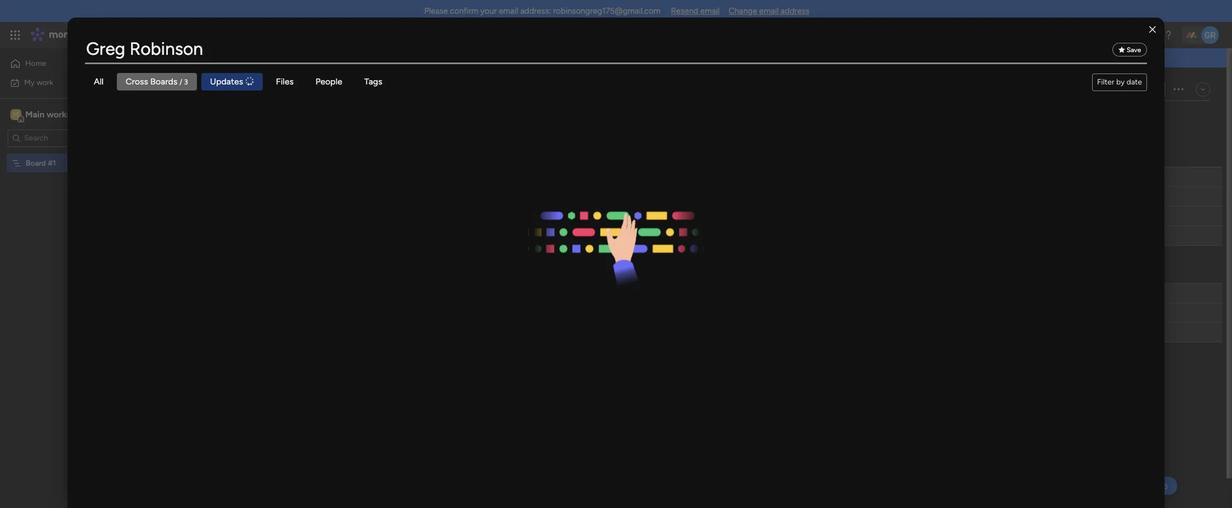 Task type: locate. For each thing, give the bounding box(es) containing it.
board
[[170, 81, 208, 99], [26, 158, 46, 168]]

email
[[499, 6, 519, 16], [701, 6, 720, 16], [760, 6, 779, 16]]

email for resend email
[[701, 6, 720, 16]]

1 horizontal spatial table
[[311, 85, 329, 94]]

Search in workspace field
[[23, 132, 92, 144]]

home
[[25, 59, 46, 68]]

my work button
[[7, 74, 118, 91]]

1
[[1158, 85, 1161, 94]]

1 vertical spatial work
[[37, 78, 53, 87]]

workspace image
[[10, 108, 21, 120]]

1 horizontal spatial board
[[170, 81, 208, 99]]

0 horizontal spatial main
[[25, 109, 44, 119]]

3
[[184, 78, 188, 86]]

m
[[13, 110, 19, 119]]

main
[[258, 85, 274, 94], [25, 109, 44, 119]]

resend
[[671, 6, 699, 16]]

#1 inside field
[[211, 81, 227, 99]]

work
[[89, 29, 108, 41], [37, 78, 53, 87]]

table left the table button at left top
[[276, 85, 294, 94]]

/ inside button
[[1153, 85, 1156, 94]]

filter by date button
[[1093, 74, 1148, 91]]

0 vertical spatial #1
[[211, 81, 227, 99]]

save link
[[1113, 43, 1148, 57]]

1 image
[[1073, 23, 1082, 35]]

1 horizontal spatial work
[[89, 29, 108, 41]]

#1 inside list box
[[48, 158, 56, 168]]

management
[[111, 29, 171, 41]]

0 horizontal spatial board
[[26, 158, 46, 168]]

spinner image
[[245, 76, 255, 86]]

work right monday
[[89, 29, 108, 41]]

0 horizontal spatial table
[[276, 85, 294, 94]]

1 vertical spatial main
[[25, 109, 44, 119]]

1 horizontal spatial email
[[701, 6, 720, 16]]

table
[[276, 85, 294, 94], [311, 85, 329, 94]]

3 email from the left
[[760, 6, 779, 16]]

people link
[[307, 73, 351, 91]]

#1 down search in workspace field
[[48, 158, 56, 168]]

email right resend
[[701, 6, 720, 16]]

robinsongreg175@gmail.com
[[554, 6, 661, 16]]

close image
[[1150, 26, 1157, 34]]

my
[[24, 78, 35, 87]]

#1
[[211, 81, 227, 99], [48, 158, 56, 168]]

1 vertical spatial board
[[26, 158, 46, 168]]

email right change
[[760, 6, 779, 16]]

option
[[0, 153, 140, 155]]

main inside workspace selection 'element'
[[25, 109, 44, 119]]

with
[[739, 53, 755, 63]]

main for main table
[[258, 85, 274, 94]]

board left updates at the top
[[170, 81, 208, 99]]

filter by date
[[1098, 77, 1143, 87]]

0 horizontal spatial board #1
[[26, 158, 56, 168]]

0 vertical spatial board #1
[[170, 81, 227, 99]]

0 vertical spatial board
[[170, 81, 208, 99]]

this
[[575, 53, 590, 63]]

tags
[[365, 76, 383, 87]]

1 vertical spatial board #1
[[26, 158, 56, 168]]

work right my
[[37, 78, 53, 87]]

help
[[1149, 481, 1169, 492]]

resend email
[[671, 6, 720, 16]]

main table button
[[241, 81, 303, 98]]

calendar button
[[337, 81, 384, 98]]

tags link
[[356, 73, 391, 91]]

work inside button
[[37, 78, 53, 87]]

1 horizontal spatial /
[[1153, 85, 1156, 94]]

0 vertical spatial main
[[258, 85, 274, 94]]

email right 'your'
[[499, 6, 519, 16]]

0 horizontal spatial email
[[499, 6, 519, 16]]

main for main workspace
[[25, 109, 44, 119]]

board down search in workspace field
[[26, 158, 46, 168]]

board #1 inside board #1 field
[[170, 81, 227, 99]]

work for my
[[37, 78, 53, 87]]

shareable
[[764, 53, 801, 63]]

main table
[[258, 85, 294, 94]]

1 vertical spatial #1
[[48, 158, 56, 168]]

2 email from the left
[[701, 6, 720, 16]]

confirm
[[450, 6, 479, 16]]

files
[[276, 76, 294, 87]]

0 vertical spatial work
[[89, 29, 108, 41]]

1 horizontal spatial main
[[258, 85, 274, 94]]

greg robinson image
[[1202, 26, 1220, 44]]

#1 left spinner image on the left top of page
[[211, 81, 227, 99]]

/
[[180, 78, 182, 86], [1153, 85, 1156, 94]]

0 horizontal spatial work
[[37, 78, 53, 87]]

all
[[94, 76, 104, 87]]

None field
[[85, 35, 1148, 63]]

1 horizontal spatial board #1
[[170, 81, 227, 99]]

workspace
[[47, 109, 90, 119]]

board #1
[[170, 81, 227, 99], [26, 158, 56, 168]]

files link
[[267, 73, 303, 91]]

Search Everything ... field
[[85, 35, 1148, 63]]

link
[[804, 53, 816, 63]]

updates
[[210, 76, 243, 87]]

main right spinner image on the left top of page
[[258, 85, 274, 94]]

by
[[1117, 77, 1125, 87]]

2 horizontal spatial email
[[760, 6, 779, 16]]

0 horizontal spatial #1
[[48, 158, 56, 168]]

workspace selection element
[[10, 108, 92, 122]]

calendar
[[345, 85, 376, 94]]

0 horizontal spatial /
[[180, 78, 182, 86]]

/ left 1
[[1153, 85, 1156, 94]]

1 horizontal spatial #1
[[211, 81, 227, 99]]

this  board is visible to anyone on the web with a shareable link
[[575, 53, 816, 63]]

table right files link
[[311, 85, 329, 94]]

/ left 3
[[180, 78, 182, 86]]

help image
[[1164, 30, 1175, 41]]

change
[[729, 6, 758, 16]]

my work
[[24, 78, 53, 87]]

1 email from the left
[[499, 6, 519, 16]]

main inside main table button
[[258, 85, 274, 94]]

main right workspace icon
[[25, 109, 44, 119]]



Task type: vqa. For each thing, say whether or not it's contained in the screenshot.
3
yes



Task type: describe. For each thing, give the bounding box(es) containing it.
/ inside the cross boards / 3
[[180, 78, 182, 86]]

please confirm your email address: robinsongreg175@gmail.com
[[425, 6, 661, 16]]

please
[[425, 6, 448, 16]]

your
[[481, 6, 497, 16]]

is
[[617, 53, 623, 63]]

cross boards / 3
[[126, 76, 188, 87]]

work for monday
[[89, 29, 108, 41]]

invite
[[1132, 85, 1151, 94]]

all link
[[85, 73, 112, 91]]

2 table from the left
[[311, 85, 329, 94]]

help button
[[1140, 477, 1178, 495]]

board
[[593, 53, 615, 63]]

1 table from the left
[[276, 85, 294, 94]]

save
[[1127, 46, 1142, 54]]

dapulse favorite image
[[1119, 46, 1126, 54]]

anyone
[[662, 53, 691, 63]]

select product image
[[10, 30, 21, 41]]

the
[[705, 53, 718, 63]]

table button
[[303, 81, 337, 98]]

board #1 inside list box
[[26, 158, 56, 168]]

notes
[[628, 288, 649, 298]]

address
[[781, 6, 810, 16]]

Notes field
[[625, 287, 652, 299]]

to
[[652, 53, 660, 63]]

board #1 list box
[[0, 152, 140, 321]]

change email address link
[[729, 6, 810, 16]]

home button
[[7, 55, 118, 72]]

monday
[[49, 29, 86, 41]]

board inside field
[[170, 81, 208, 99]]

Board #1 field
[[167, 81, 229, 100]]

monday work management
[[49, 29, 171, 41]]

a
[[758, 53, 762, 63]]

web
[[720, 53, 737, 63]]

email for change email address
[[760, 6, 779, 16]]

address:
[[521, 6, 552, 16]]

visible
[[625, 53, 650, 63]]

search everything image
[[1140, 30, 1151, 41]]

invite / 1
[[1132, 85, 1161, 94]]

main workspace
[[25, 109, 90, 119]]

change email address
[[729, 6, 810, 16]]

date
[[1127, 77, 1143, 87]]

board inside list box
[[26, 158, 46, 168]]

people
[[316, 76, 343, 87]]

on
[[693, 53, 703, 63]]

resend email link
[[671, 6, 720, 16]]

invite / 1 button
[[1112, 81, 1166, 98]]

cross
[[126, 76, 148, 87]]

filter
[[1098, 77, 1115, 87]]

boards
[[150, 76, 178, 87]]

updates link
[[201, 73, 263, 91]]



